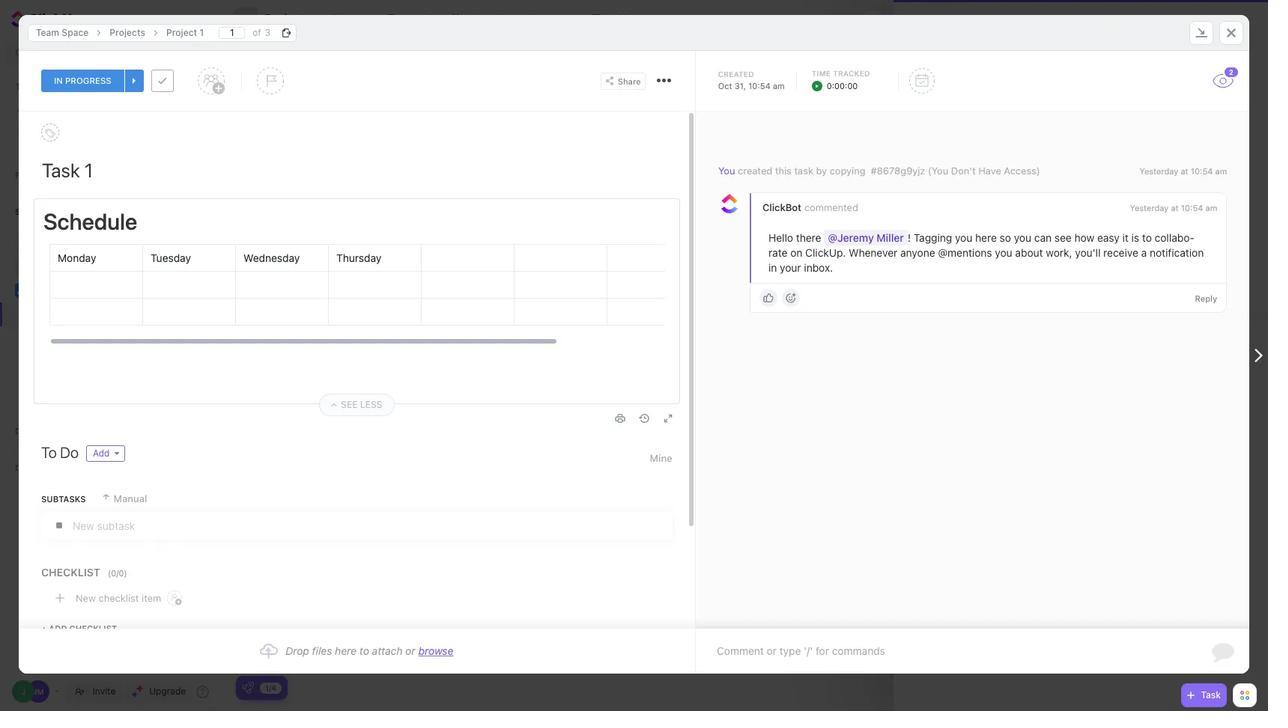 Task type: vqa. For each thing, say whether or not it's contained in the screenshot.
ago inside the Dropdown Button
no



Task type: describe. For each thing, give the bounding box(es) containing it.
1 inside sidebar navigation
[[87, 333, 91, 344]]

created
[[718, 70, 754, 79]]

checklist (0/0)
[[41, 566, 127, 579]]

progress
[[65, 75, 111, 86]]

add button
[[86, 446, 125, 462]]

automations
[[1113, 13, 1168, 24]]

thursday
[[336, 252, 381, 264]]

project 2 link
[[1016, 19, 1051, 28]]

project 1 link inside task locations 'element'
[[159, 24, 211, 42]]

set priority element
[[257, 67, 284, 94]]

in progress
[[54, 75, 111, 86]]

0 vertical spatial project 2
[[1016, 19, 1051, 28]]

‎task
[[300, 251, 321, 263]]

hello
[[768, 232, 793, 244]]

3 inside task locations 'element'
[[265, 27, 271, 38]]

invite
[[93, 686, 116, 697]]

upgrade
[[149, 686, 186, 697]]

1 vertical spatial to
[[359, 645, 369, 658]]

about
[[1015, 247, 1043, 259]]

project 1 inside sidebar navigation
[[55, 333, 91, 344]]

yesterday at 10:54 am for you created this task by copying #8678g9yjz (you don't have access)
[[1139, 166, 1227, 176]]

1 vertical spatial project 1 link
[[0, 327, 196, 351]]

team space inside task locations 'element'
[[36, 27, 89, 38]]

1 horizontal spatial share
[[1224, 13, 1249, 24]]

table link
[[607, 0, 639, 37]]

tuesday
[[151, 252, 191, 264]]

1 task 3 link from the top
[[296, 272, 822, 298]]

project inside task locations 'element'
[[166, 27, 197, 38]]

‎task 2
[[300, 251, 330, 263]]

access)
[[1004, 165, 1040, 177]]

yesterday at 10:54 am for clickbot commented
[[1130, 203, 1217, 213]]

0 horizontal spatial you
[[955, 232, 972, 244]]

New subtask text field
[[73, 512, 672, 539]]

to
[[41, 444, 57, 461]]

work,
[[1046, 247, 1072, 259]]

there
[[796, 232, 821, 244]]

you created this task by copying #8678g9yjz (you don't have access)
[[718, 165, 1040, 177]]

at for you created this task by copying #8678g9yjz (you don't have access)
[[1181, 166, 1188, 176]]

see
[[1054, 232, 1071, 244]]

checklist
[[41, 566, 100, 579]]

search for search
[[29, 47, 59, 58]]

can
[[1034, 232, 1052, 244]]

new checklist item
[[76, 592, 161, 604]]

0 vertical spatial checklist
[[98, 592, 139, 604]]

2 task 3 from the top
[[300, 548, 330, 560]]

in inside dropdown button
[[54, 75, 63, 86]]

on
[[790, 247, 802, 259]]

everything link
[[0, 255, 226, 279]]

you
[[718, 165, 735, 177]]

project inside sidebar navigation
[[55, 333, 85, 344]]

how
[[1074, 232, 1094, 244]]

team inside sidebar navigation
[[37, 284, 62, 296]]

1 task 3 from the top
[[300, 279, 330, 291]]

schedule
[[43, 208, 137, 234]]

calendar
[[466, 12, 510, 25]]

you'll
[[1075, 247, 1100, 259]]

list
[[349, 12, 367, 25]]

hello there @jeremy miller
[[768, 232, 904, 244]]

project 1 inside task locations 'element'
[[166, 27, 204, 38]]

rate
[[768, 232, 1194, 259]]

show
[[37, 126, 62, 138]]

see less
[[341, 399, 382, 410]]

subtasks
[[41, 494, 86, 504]]

of 3
[[253, 27, 271, 38]]

manual button
[[101, 486, 147, 512]]

minimize task image
[[1196, 28, 1207, 37]]

manual
[[114, 493, 147, 505]]

notifications link
[[0, 97, 226, 121]]

item
[[142, 592, 161, 604]]

1 inside task locations 'element'
[[200, 27, 204, 38]]

search tasks...
[[251, 45, 313, 56]]

1 vertical spatial checklist
[[69, 624, 117, 634]]

0 horizontal spatial add
[[49, 624, 67, 634]]

time tracked
[[812, 69, 870, 78]]

a
[[1141, 247, 1147, 259]]

oct
[[718, 81, 732, 91]]

files
[[312, 645, 332, 658]]

0:00:00
[[827, 81, 858, 91]]

created
[[738, 165, 772, 177]]

have
[[978, 165, 1001, 177]]

share inside task details element
[[618, 76, 641, 86]]

Edit task name text field
[[42, 157, 672, 183]]

your
[[780, 262, 801, 274]]

inbox.
[[804, 262, 833, 274]]

list link
[[349, 0, 373, 37]]

created oct 31, 10:54 am
[[718, 70, 785, 91]]

here inside ! tagging you here so you can see how easy it is to collabo rate on clickup. whenever anyone @mentions you about work, you'll receive a notification in your inbox.
[[975, 232, 997, 244]]

board
[[402, 12, 431, 25]]

@jeremy
[[828, 232, 874, 244]]

projects link inside task locations 'element'
[[102, 24, 153, 42]]

⌘k
[[193, 47, 208, 58]]

show more
[[37, 126, 88, 138]]

browse
[[418, 645, 453, 658]]

home link
[[0, 73, 226, 97]]

set priority image
[[257, 67, 284, 94]]

easy
[[1097, 232, 1119, 244]]

more
[[65, 126, 88, 138]]

mine link
[[650, 446, 672, 471]]

attach
[[372, 645, 403, 658]]

copying
[[829, 165, 865, 177]]

time
[[812, 69, 831, 78]]

1 vertical spatial project 2
[[916, 61, 985, 82]]

of
[[253, 27, 261, 38]]

gantt
[[545, 12, 572, 25]]

to inside ! tagging you here so you can see how easy it is to collabo rate on clickup. whenever anyone @mentions you about work, you'll receive a notification in your inbox.
[[1142, 232, 1152, 244]]



Task type: locate. For each thing, give the bounding box(es) containing it.
reply
[[1195, 293, 1217, 303]]

0 vertical spatial add
[[93, 448, 110, 459]]

2 inside dropdown button
[[1229, 68, 1234, 76]]

0 vertical spatial share button
[[1206, 7, 1255, 31]]

project 1 link down everything 'link'
[[0, 327, 196, 351]]

browse link
[[418, 645, 453, 658]]

task 3 down '‎task 2'
[[300, 279, 330, 291]]

new down 'schedule' on the top left
[[94, 237, 113, 247]]

new down checklist (0/0)
[[76, 592, 96, 604]]

team
[[916, 19, 937, 28], [36, 27, 59, 38], [37, 284, 62, 296]]

gantt link
[[545, 0, 578, 37]]

project
[[1016, 19, 1043, 28], [166, 27, 197, 38], [916, 61, 970, 82], [55, 333, 85, 344]]

share left task settings image
[[618, 76, 641, 86]]

@jeremy miller button
[[824, 230, 908, 246]]

add right do on the bottom left of the page
[[93, 448, 110, 459]]

automations button
[[1106, 7, 1176, 30]]

!
[[908, 232, 911, 244]]

it
[[1122, 232, 1128, 244]]

upgrade link
[[126, 682, 192, 703]]

2 vertical spatial 10:54
[[1181, 203, 1203, 213]]

notification
[[1150, 247, 1204, 259]]

(0/0)
[[108, 568, 127, 578]]

yesterday for you created this task by copying #8678g9yjz (you don't have access)
[[1139, 166, 1178, 176]]

collabo
[[1155, 232, 1194, 244]]

new
[[94, 237, 113, 247], [76, 592, 96, 604]]

2 horizontal spatial you
[[1014, 232, 1031, 244]]

add inside dropdown button
[[93, 448, 110, 459]]

task history region
[[696, 112, 1249, 629]]

add right the +
[[49, 624, 67, 634]]

checklist down '(0/0)'
[[98, 592, 139, 604]]

0 vertical spatial project 1
[[166, 27, 204, 38]]

space inside task locations 'element'
[[62, 27, 89, 38]]

here left 'so'
[[975, 232, 997, 244]]

am
[[773, 81, 785, 91], [1215, 166, 1227, 176], [1205, 203, 1217, 213]]

1 vertical spatial share
[[618, 76, 641, 86]]

0 horizontal spatial in
[[54, 75, 63, 86]]

31,
[[735, 81, 746, 91]]

1 vertical spatial here
[[335, 645, 357, 658]]

@mentions
[[938, 247, 992, 259]]

0 vertical spatial task 3
[[300, 279, 330, 291]]

miller
[[876, 232, 904, 244]]

to left "attach"
[[359, 645, 369, 658]]

new for new space
[[94, 237, 113, 247]]

drop
[[286, 645, 309, 658]]

1 vertical spatial 10:54
[[1191, 166, 1213, 176]]

10:54 for commented
[[1181, 203, 1203, 213]]

projects up of 3
[[264, 12, 311, 25]]

whenever
[[848, 247, 897, 259]]

here right files
[[335, 645, 357, 658]]

0 vertical spatial share
[[1224, 13, 1249, 24]]

in inside ! tagging you here so you can see how easy it is to collabo rate on clickup. whenever anyone @mentions you about work, you'll receive a notification in your inbox.
[[768, 262, 777, 274]]

0 vertical spatial 1
[[200, 27, 204, 38]]

0 vertical spatial here
[[975, 232, 997, 244]]

0 vertical spatial am
[[773, 81, 785, 91]]

1 vertical spatial at
[[1171, 203, 1178, 213]]

1 horizontal spatial you
[[995, 247, 1012, 259]]

am inside 'created oct 31, 10:54 am'
[[773, 81, 785, 91]]

1 horizontal spatial search
[[251, 45, 280, 56]]

0 horizontal spatial projects
[[110, 27, 145, 38]]

you
[[955, 232, 972, 244], [1014, 232, 1031, 244], [995, 247, 1012, 259]]

project 1 link up ⌘k
[[159, 24, 211, 42]]

task details element
[[19, 51, 1249, 112]]

1 vertical spatial task 3
[[300, 548, 330, 560]]

you up about
[[1014, 232, 1031, 244]]

mine
[[650, 452, 672, 464]]

0 horizontal spatial search
[[29, 47, 59, 58]]

hide closed button
[[1168, 80, 1241, 95]]

is
[[1131, 232, 1139, 244]]

1 vertical spatial task 3 link
[[296, 541, 822, 567]]

1 vertical spatial 1
[[87, 333, 91, 344]]

schedule dialog
[[19, 15, 1249, 674]]

share button up 2 dropdown button
[[1206, 7, 1255, 31]]

+ add checklist
[[41, 624, 117, 634]]

0 vertical spatial in
[[54, 75, 63, 86]]

dashboards
[[15, 426, 77, 436]]

don't
[[951, 165, 976, 177]]

share up 2 dropdown button
[[1224, 13, 1249, 24]]

0 horizontal spatial to
[[359, 645, 369, 658]]

in left your
[[768, 262, 777, 274]]

2 horizontal spatial projects
[[974, 19, 1006, 28]]

so
[[999, 232, 1011, 244]]

new inside task body element
[[76, 592, 96, 604]]

tagging
[[913, 232, 952, 244]]

#8678g9yjz
[[870, 165, 925, 177]]

1 horizontal spatial project 2
[[1016, 19, 1051, 28]]

1
[[200, 27, 204, 38], [87, 333, 91, 344]]

Set task position in this List number field
[[219, 27, 245, 39]]

yesterday up collabo
[[1139, 166, 1178, 176]]

0 vertical spatial new
[[94, 237, 113, 247]]

0 horizontal spatial here
[[335, 645, 357, 658]]

project 1 down everything in the top of the page
[[55, 333, 91, 344]]

3 inside sidebar navigation
[[205, 333, 211, 343]]

1 horizontal spatial at
[[1181, 166, 1188, 176]]

at
[[1181, 166, 1188, 176], [1171, 203, 1178, 213]]

onboarding checklist button image
[[242, 682, 254, 694]]

calendar link
[[466, 0, 516, 37]]

clickup.
[[805, 247, 846, 259]]

team space inside sidebar navigation
[[37, 284, 94, 296]]

space
[[940, 19, 964, 28], [62, 27, 89, 38], [116, 237, 143, 247], [65, 284, 94, 296]]

projects left project 2 "link"
[[974, 19, 1006, 28]]

user friends image
[[17, 286, 28, 295]]

new inside sidebar navigation
[[94, 237, 113, 247]]

you up @mentions
[[955, 232, 972, 244]]

hide closed
[[1183, 83, 1237, 93]]

task settings image
[[662, 79, 666, 82]]

1 horizontal spatial 1
[[200, 27, 204, 38]]

0 vertical spatial task 3 link
[[296, 272, 822, 298]]

projects inside button
[[264, 12, 311, 25]]

everything
[[37, 260, 86, 272]]

am for commented
[[1205, 203, 1217, 213]]

in up notifications
[[54, 75, 63, 86]]

yesterday for clickbot commented
[[1130, 203, 1168, 213]]

1 vertical spatial yesterday
[[1130, 203, 1168, 213]]

0 vertical spatial to
[[1142, 232, 1152, 244]]

10:54 for created
[[1191, 166, 1213, 176]]

less
[[360, 399, 382, 410]]

1 vertical spatial yesterday at 10:54 am
[[1130, 203, 1217, 213]]

projects up home link
[[110, 27, 145, 38]]

task locations element
[[19, 15, 1249, 51]]

1 vertical spatial add
[[49, 624, 67, 634]]

yesterday up is
[[1130, 203, 1168, 213]]

docs
[[15, 463, 40, 473]]

commented
[[804, 202, 858, 214]]

task body element
[[19, 112, 793, 644]]

3
[[265, 27, 271, 38], [324, 279, 330, 291], [205, 333, 211, 343], [324, 548, 330, 560]]

0 vertical spatial task
[[300, 279, 321, 291]]

attachments
[[916, 276, 999, 293]]

2
[[1046, 19, 1051, 28], [974, 61, 985, 82], [1229, 68, 1234, 76], [324, 251, 330, 263]]

2 task 3 link from the top
[[296, 541, 822, 567]]

0 vertical spatial yesterday
[[1139, 166, 1178, 176]]

0 horizontal spatial share
[[618, 76, 641, 86]]

am for created
[[1215, 166, 1227, 176]]

search up home
[[29, 47, 59, 58]]

monday
[[58, 252, 96, 264]]

1 vertical spatial share button
[[600, 72, 645, 90]]

0 horizontal spatial at
[[1171, 203, 1178, 213]]

1 horizontal spatial add
[[93, 448, 110, 459]]

or
[[405, 645, 415, 658]]

search inside sidebar navigation
[[29, 47, 59, 58]]

favorites
[[15, 170, 64, 180]]

1 horizontal spatial to
[[1142, 232, 1152, 244]]

checklist
[[98, 592, 139, 604], [69, 624, 117, 634]]

search down of 3
[[251, 45, 280, 56]]

team space
[[916, 19, 964, 28], [36, 27, 89, 38], [37, 284, 94, 296]]

0 vertical spatial project 1 link
[[159, 24, 211, 42]]

share
[[1224, 13, 1249, 24], [618, 76, 641, 86]]

1 vertical spatial am
[[1215, 166, 1227, 176]]

1 horizontal spatial here
[[975, 232, 997, 244]]

checklist down new checklist item
[[69, 624, 117, 634]]

by
[[816, 165, 827, 177]]

0 horizontal spatial project 1
[[55, 333, 91, 344]]

0 vertical spatial yesterday at 10:54 am
[[1139, 166, 1227, 176]]

1 horizontal spatial projects
[[264, 12, 311, 25]]

0 horizontal spatial project 2
[[916, 61, 985, 82]]

to right is
[[1142, 232, 1152, 244]]

0 horizontal spatial projects link
[[102, 24, 153, 42]]

closed
[[1204, 83, 1237, 93]]

team inside task locations 'element'
[[36, 27, 59, 38]]

project 1 up ⌘k
[[166, 27, 204, 38]]

board link
[[402, 0, 437, 37]]

clickbot commented
[[762, 202, 858, 214]]

to
[[1142, 232, 1152, 244], [359, 645, 369, 658]]

task
[[794, 165, 813, 177]]

1 horizontal spatial project 1
[[166, 27, 204, 38]]

+
[[41, 624, 47, 634]]

‎task 2 link
[[296, 244, 822, 269]]

1 vertical spatial in
[[768, 262, 777, 274]]

favorites button
[[0, 157, 226, 193]]

2 button
[[1212, 66, 1240, 88]]

Search tasks... text field
[[251, 40, 375, 61]]

here
[[975, 232, 997, 244], [335, 645, 357, 658]]

1 horizontal spatial projects link
[[974, 19, 1006, 28]]

0 horizontal spatial 1
[[87, 333, 91, 344]]

2 vertical spatial task
[[1201, 690, 1221, 701]]

notifications
[[37, 102, 95, 114]]

search for search tasks...
[[251, 45, 280, 56]]

1 vertical spatial new
[[76, 592, 96, 604]]

tracked
[[833, 69, 870, 78]]

onboarding checklist button element
[[242, 682, 254, 694]]

see
[[341, 399, 358, 410]]

clickbot
[[762, 202, 801, 214]]

10:54 inside 'created oct 31, 10:54 am'
[[748, 81, 771, 91]]

task 3 down new subtask text box at the bottom of page
[[300, 548, 330, 560]]

new for new checklist item
[[76, 592, 96, 604]]

0 vertical spatial at
[[1181, 166, 1188, 176]]

in
[[54, 75, 63, 86], [768, 262, 777, 274]]

share button inside task details element
[[600, 72, 645, 90]]

1 horizontal spatial in
[[768, 262, 777, 274]]

2 vertical spatial am
[[1205, 203, 1217, 213]]

(you
[[928, 165, 948, 177]]

you down 'so'
[[995, 247, 1012, 259]]

at for clickbot commented
[[1171, 203, 1178, 213]]

in progress button
[[41, 70, 124, 92]]

projects link up home link
[[102, 24, 153, 42]]

projects inside task locations 'element'
[[110, 27, 145, 38]]

team space link
[[916, 19, 964, 28], [28, 24, 96, 42], [37, 279, 212, 303]]

1 vertical spatial task
[[300, 548, 321, 560]]

1 vertical spatial project 1
[[55, 333, 91, 344]]

0:00:00 button
[[812, 79, 879, 92]]

projects link left project 2 "link"
[[974, 19, 1006, 28]]

home
[[37, 78, 64, 90]]

0 horizontal spatial share button
[[600, 72, 645, 90]]

0 vertical spatial 10:54
[[748, 81, 771, 91]]

share button left task settings image
[[600, 72, 645, 90]]

sidebar navigation
[[0, 0, 226, 712]]

task
[[300, 279, 321, 291], [300, 548, 321, 560], [1201, 690, 1221, 701]]

tasks...
[[283, 45, 313, 56]]

1 horizontal spatial share button
[[1206, 7, 1255, 31]]



